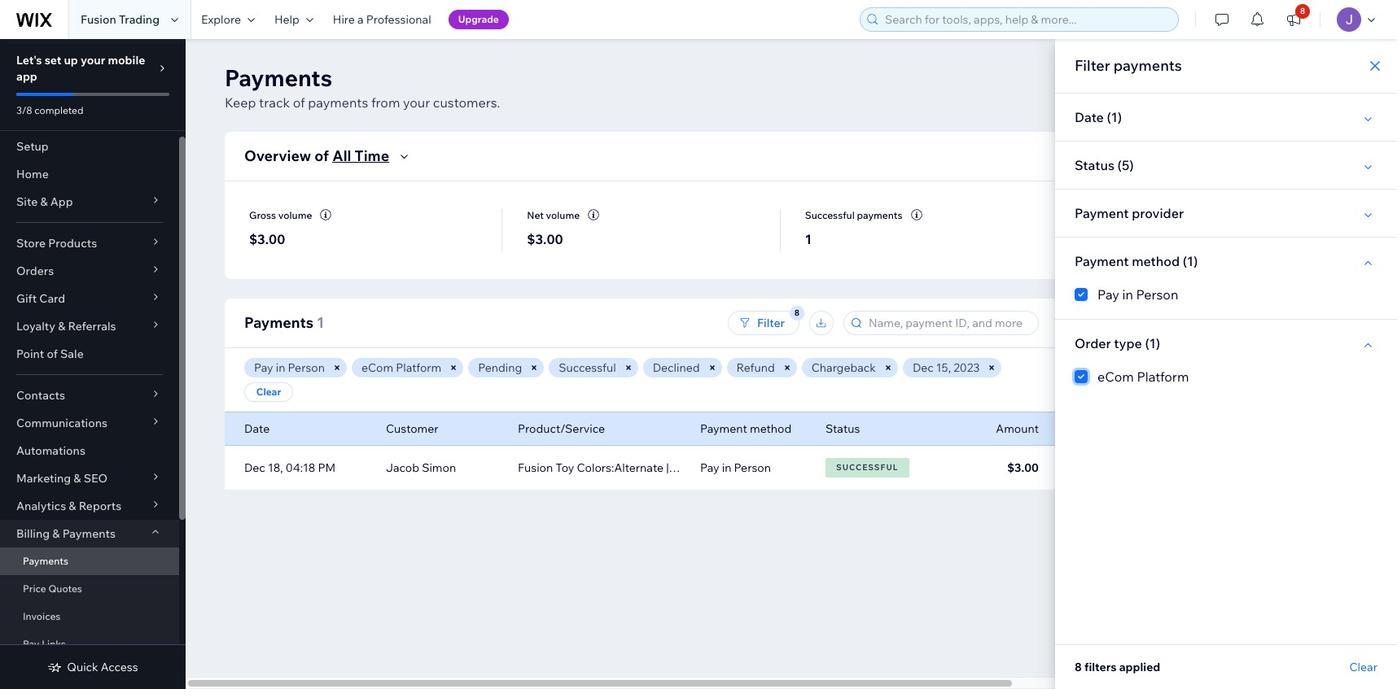 Task type: vqa. For each thing, say whether or not it's contained in the screenshot.
Events's '&'
no



Task type: describe. For each thing, give the bounding box(es) containing it.
fusion for fusion toy colors:alternate | text field???:yes | another field:
[[518, 461, 553, 476]]

gross
[[249, 209, 276, 221]]

method for payment method
[[750, 422, 792, 437]]

field???:yes
[[697, 461, 760, 476]]

setup
[[16, 139, 49, 154]]

chargeback
[[812, 361, 876, 376]]

mobile
[[108, 53, 145, 68]]

marketing & seo
[[16, 472, 108, 486]]

& for site
[[40, 195, 48, 209]]

payments for payments keep track of payments from your customers.
[[225, 64, 332, 92]]

gift card
[[16, 292, 65, 306]]

1 vertical spatial person
[[288, 361, 325, 376]]

1 horizontal spatial clear button
[[1350, 661, 1378, 675]]

payments link
[[0, 548, 179, 576]]

0 horizontal spatial 1
[[317, 314, 324, 332]]

pending
[[478, 361, 522, 376]]

site
[[16, 195, 38, 209]]

0 horizontal spatial platform
[[396, 361, 442, 376]]

3/8 completed
[[16, 104, 83, 116]]

fusion trading
[[81, 12, 160, 27]]

18,
[[268, 461, 283, 476]]

hire
[[333, 12, 355, 27]]

upgrade button
[[449, 10, 509, 29]]

status (5)
[[1075, 157, 1135, 174]]

point of sale
[[16, 347, 84, 362]]

billing & payments
[[16, 527, 116, 542]]

customer
[[386, 422, 439, 437]]

pay links link
[[0, 631, 179, 659]]

invoices
[[23, 611, 61, 623]]

(1) for payment method (1)
[[1183, 253, 1199, 270]]

date (1)
[[1075, 109, 1123, 125]]

overview of
[[244, 147, 329, 165]]

payments inside payments keep track of payments from your customers.
[[308, 94, 368, 111]]

eCom Platform checkbox
[[1075, 367, 1378, 387]]

of for overview of
[[315, 147, 329, 165]]

2023
[[954, 361, 980, 376]]

completed
[[34, 104, 83, 116]]

text
[[672, 461, 694, 476]]

overview
[[244, 147, 311, 165]]

& for analytics
[[69, 499, 76, 514]]

let's set up your mobile app
[[16, 53, 145, 84]]

15,
[[937, 361, 952, 376]]

type
[[1115, 336, 1143, 352]]

your inside payments keep track of payments from your customers.
[[403, 94, 430, 111]]

provider
[[1132, 205, 1185, 222]]

invoices link
[[0, 604, 179, 631]]

sidebar element
[[0, 39, 186, 690]]

1 | from the left
[[666, 461, 669, 476]]

store products button
[[0, 230, 179, 257]]

dec 15, 2023
[[913, 361, 980, 376]]

1 vertical spatial in
[[276, 361, 286, 376]]

2 vertical spatial pay in person
[[701, 461, 771, 476]]

2 horizontal spatial $3.00
[[1008, 461, 1039, 476]]

filter button
[[728, 311, 800, 336]]

from
[[371, 94, 400, 111]]

all
[[333, 147, 352, 165]]

1 horizontal spatial in
[[722, 461, 732, 476]]

analytics & reports
[[16, 499, 122, 514]]

communications button
[[0, 410, 179, 437]]

automations link
[[0, 437, 179, 465]]

app
[[16, 69, 37, 84]]

pm
[[318, 461, 336, 476]]

marketing
[[16, 472, 71, 486]]

quick access button
[[48, 661, 138, 675]]

of for point of sale
[[47, 347, 58, 362]]

Search for tools, apps, help & more... field
[[881, 8, 1174, 31]]

ecom platform inside option
[[1098, 369, 1190, 385]]

2 | from the left
[[763, 461, 765, 476]]

8 button
[[1277, 0, 1312, 39]]

filter for filter
[[758, 316, 785, 331]]

refund
[[737, 361, 775, 376]]

pay down payments 1
[[254, 361, 273, 376]]

successful payments
[[805, 209, 903, 221]]

8 filters applied
[[1075, 661, 1161, 675]]

quotes
[[48, 583, 82, 595]]

point of sale link
[[0, 341, 179, 368]]

upgrade
[[458, 13, 499, 25]]

app
[[50, 195, 73, 209]]

applied
[[1120, 661, 1161, 675]]

filter payments
[[1075, 56, 1183, 75]]

04:18
[[286, 461, 315, 476]]

keep
[[225, 94, 256, 111]]

product/service
[[518, 422, 605, 437]]

(1) for order type (1)
[[1146, 336, 1161, 352]]

products
[[48, 236, 97, 251]]

store products
[[16, 236, 97, 251]]

customers.
[[433, 94, 501, 111]]

links
[[42, 639, 66, 651]]

simon
[[422, 461, 456, 476]]

point
[[16, 347, 44, 362]]

quick access
[[67, 661, 138, 675]]

status for status (5)
[[1075, 157, 1115, 174]]

1 horizontal spatial 1
[[805, 232, 812, 248]]

orders
[[16, 264, 54, 279]]

8 for 8
[[1301, 6, 1306, 16]]

dec for dec 15, 2023
[[913, 361, 934, 376]]

field:
[[814, 461, 840, 476]]

pay right text
[[701, 461, 720, 476]]

time
[[355, 147, 390, 165]]

0 horizontal spatial pay in person
[[254, 361, 325, 376]]

price quotes
[[23, 583, 82, 595]]

jacob
[[386, 461, 420, 476]]

pay inside sidebar element
[[23, 639, 39, 651]]

referrals
[[68, 319, 116, 334]]



Task type: locate. For each thing, give the bounding box(es) containing it.
& for loyalty
[[58, 319, 65, 334]]

1
[[805, 232, 812, 248], [317, 314, 324, 332]]

in down payment method at the right of page
[[722, 461, 732, 476]]

1 vertical spatial payments
[[308, 94, 368, 111]]

1 vertical spatial dec
[[244, 461, 265, 476]]

dec left 18,
[[244, 461, 265, 476]]

1 horizontal spatial status
[[1075, 157, 1115, 174]]

of left all
[[315, 147, 329, 165]]

0 horizontal spatial fusion
[[81, 12, 116, 27]]

fusion for fusion trading
[[81, 12, 116, 27]]

pay left links
[[23, 639, 39, 651]]

1 horizontal spatial person
[[734, 461, 771, 476]]

order type (1)
[[1075, 336, 1161, 352]]

1 horizontal spatial clear
[[1350, 661, 1378, 675]]

payments for payments 1
[[244, 314, 314, 332]]

seo
[[84, 472, 108, 486]]

your
[[81, 53, 105, 68], [403, 94, 430, 111]]

0 vertical spatial fusion
[[81, 12, 116, 27]]

fusion toy colors:alternate | text field???:yes | another field:
[[518, 461, 840, 476]]

0 horizontal spatial status
[[826, 422, 860, 437]]

billing & payments button
[[0, 521, 179, 548]]

0 horizontal spatial dec
[[244, 461, 265, 476]]

site & app
[[16, 195, 73, 209]]

|
[[666, 461, 669, 476], [763, 461, 765, 476]]

platform inside ecom platform option
[[1138, 369, 1190, 385]]

0 horizontal spatial person
[[288, 361, 325, 376]]

0 vertical spatial pay in person
[[1098, 287, 1179, 303]]

volume right net
[[546, 209, 580, 221]]

declined
[[653, 361, 700, 376]]

1 vertical spatial (1)
[[1183, 253, 1199, 270]]

payment down status (5)
[[1075, 205, 1130, 222]]

date up status (5)
[[1075, 109, 1105, 125]]

ecom down the order type (1)
[[1098, 369, 1135, 385]]

(1) up status (5)
[[1107, 109, 1123, 125]]

method
[[1132, 253, 1180, 270], [750, 422, 792, 437]]

ecom inside option
[[1098, 369, 1135, 385]]

payment for payment method
[[701, 422, 748, 437]]

1 vertical spatial method
[[750, 422, 792, 437]]

reports
[[79, 499, 122, 514]]

0 vertical spatial successful
[[805, 209, 855, 221]]

loyalty
[[16, 319, 55, 334]]

8
[[1301, 6, 1306, 16], [1075, 661, 1082, 675]]

billing
[[16, 527, 50, 542]]

2 horizontal spatial payments
[[1114, 56, 1183, 75]]

1 horizontal spatial $3.00
[[527, 232, 563, 248]]

dec left '15,'
[[913, 361, 934, 376]]

2 vertical spatial in
[[722, 461, 732, 476]]

& right the loyalty
[[58, 319, 65, 334]]

0 vertical spatial in
[[1123, 287, 1134, 303]]

& for billing
[[52, 527, 60, 542]]

(5)
[[1118, 157, 1135, 174]]

jacob simon
[[386, 461, 456, 476]]

order
[[1075, 336, 1112, 352]]

site & app button
[[0, 188, 179, 216]]

of inside payments keep track of payments from your customers.
[[293, 94, 305, 111]]

clear for the left clear button
[[256, 386, 281, 398]]

1 horizontal spatial payments
[[857, 209, 903, 221]]

colors:alternate
[[577, 461, 664, 476]]

payments for payments
[[23, 556, 68, 568]]

0 vertical spatial status
[[1075, 157, 1115, 174]]

(1) right type
[[1146, 336, 1161, 352]]

2 vertical spatial successful
[[837, 463, 899, 473]]

1 horizontal spatial method
[[1132, 253, 1180, 270]]

1 horizontal spatial your
[[403, 94, 430, 111]]

status up field:
[[826, 422, 860, 437]]

pay in person down payments 1
[[254, 361, 325, 376]]

method down provider
[[1132, 253, 1180, 270]]

pay
[[1098, 287, 1120, 303], [254, 361, 273, 376], [701, 461, 720, 476], [23, 639, 39, 651]]

1 horizontal spatial dec
[[913, 361, 934, 376]]

platform down type
[[1138, 369, 1190, 385]]

0 horizontal spatial 8
[[1075, 661, 1082, 675]]

1 vertical spatial filter
[[758, 316, 785, 331]]

price
[[23, 583, 46, 595]]

sale
[[60, 347, 84, 362]]

Name, payment ID, and more field
[[864, 312, 1034, 335]]

net
[[527, 209, 544, 221]]

volume right gross
[[278, 209, 312, 221]]

payments
[[1114, 56, 1183, 75], [308, 94, 368, 111], [857, 209, 903, 221]]

net volume
[[527, 209, 580, 221]]

gift
[[16, 292, 37, 306]]

pay down payment method (1)
[[1098, 287, 1120, 303]]

person
[[1137, 287, 1179, 303], [288, 361, 325, 376], [734, 461, 771, 476]]

1 volume from the left
[[278, 209, 312, 221]]

0 vertical spatial 1
[[805, 232, 812, 248]]

1 horizontal spatial pay in person
[[701, 461, 771, 476]]

person down payment method at the right of page
[[734, 461, 771, 476]]

date
[[1075, 109, 1105, 125], [244, 422, 270, 437]]

payment for payment provider
[[1075, 205, 1130, 222]]

2 vertical spatial payments
[[857, 209, 903, 221]]

0 vertical spatial clear
[[256, 386, 281, 398]]

trading
[[119, 12, 160, 27]]

0 vertical spatial date
[[1075, 109, 1105, 125]]

pay in person down payment method (1)
[[1098, 287, 1179, 303]]

method up "another"
[[750, 422, 792, 437]]

payment method (1)
[[1075, 253, 1199, 270]]

1 horizontal spatial platform
[[1138, 369, 1190, 385]]

volume for net volume
[[546, 209, 580, 221]]

pay inside checkbox
[[1098, 287, 1120, 303]]

pay in person down payment method at the right of page
[[701, 461, 771, 476]]

analytics & reports button
[[0, 493, 179, 521]]

professional
[[366, 12, 431, 27]]

8 inside 8 button
[[1301, 6, 1306, 16]]

1 horizontal spatial filter
[[1075, 56, 1111, 75]]

$3.00 down gross
[[249, 232, 285, 248]]

1 horizontal spatial date
[[1075, 109, 1105, 125]]

0 horizontal spatial ecom platform
[[362, 361, 442, 376]]

0 vertical spatial of
[[293, 94, 305, 111]]

0 vertical spatial your
[[81, 53, 105, 68]]

1 horizontal spatial volume
[[546, 209, 580, 221]]

0 horizontal spatial |
[[666, 461, 669, 476]]

payment down payment provider
[[1075, 253, 1130, 270]]

date for date
[[244, 422, 270, 437]]

fusion left toy
[[518, 461, 553, 476]]

& left seo
[[74, 472, 81, 486]]

set
[[45, 53, 61, 68]]

analytics
[[16, 499, 66, 514]]

filter up refund at the bottom
[[758, 316, 785, 331]]

in inside pay in person checkbox
[[1123, 287, 1134, 303]]

successful
[[805, 209, 855, 221], [559, 361, 616, 376], [837, 463, 899, 473]]

platform up customer
[[396, 361, 442, 376]]

in down payments 1
[[276, 361, 286, 376]]

0 horizontal spatial clear button
[[244, 383, 293, 402]]

payments inside popup button
[[62, 527, 116, 542]]

0 horizontal spatial ecom
[[362, 361, 394, 376]]

payments for successful payments
[[857, 209, 903, 221]]

payments 1
[[244, 314, 324, 332]]

payments keep track of payments from your customers.
[[225, 64, 501, 111]]

0 vertical spatial dec
[[913, 361, 934, 376]]

2 horizontal spatial of
[[315, 147, 329, 165]]

8 for 8 filters applied
[[1075, 661, 1082, 675]]

1 vertical spatial status
[[826, 422, 860, 437]]

(1) up pay in person checkbox
[[1183, 253, 1199, 270]]

1 horizontal spatial 8
[[1301, 6, 1306, 16]]

0 horizontal spatial (1)
[[1107, 109, 1123, 125]]

1 vertical spatial date
[[244, 422, 270, 437]]

0 vertical spatial payments
[[1114, 56, 1183, 75]]

payment method
[[701, 422, 792, 437]]

your right up
[[81, 53, 105, 68]]

0 horizontal spatial of
[[47, 347, 58, 362]]

dec 18, 04:18 pm
[[244, 461, 336, 476]]

orders button
[[0, 257, 179, 285]]

home link
[[0, 160, 179, 188]]

filter up date (1)
[[1075, 56, 1111, 75]]

1 vertical spatial successful
[[559, 361, 616, 376]]

filters
[[1085, 661, 1117, 675]]

2 vertical spatial payment
[[701, 422, 748, 437]]

0 horizontal spatial $3.00
[[249, 232, 285, 248]]

0 horizontal spatial volume
[[278, 209, 312, 221]]

loyalty & referrals
[[16, 319, 116, 334]]

payments for filter payments
[[1114, 56, 1183, 75]]

platform
[[396, 361, 442, 376], [1138, 369, 1190, 385]]

status left (5)
[[1075, 157, 1115, 174]]

contacts button
[[0, 382, 179, 410]]

clear for the right clear button
[[1350, 661, 1378, 675]]

0 horizontal spatial clear
[[256, 386, 281, 398]]

store
[[16, 236, 46, 251]]

& left reports
[[69, 499, 76, 514]]

2 horizontal spatial in
[[1123, 287, 1134, 303]]

filter for filter payments
[[1075, 56, 1111, 75]]

1 horizontal spatial |
[[763, 461, 765, 476]]

2 horizontal spatial pay in person
[[1098, 287, 1179, 303]]

2 vertical spatial of
[[47, 347, 58, 362]]

$3.00 for gross
[[249, 232, 285, 248]]

ecom up customer
[[362, 361, 394, 376]]

of right "track"
[[293, 94, 305, 111]]

2 volume from the left
[[546, 209, 580, 221]]

1 horizontal spatial ecom platform
[[1098, 369, 1190, 385]]

method for payment method (1)
[[1132, 253, 1180, 270]]

track
[[259, 94, 290, 111]]

payments inside payments keep track of payments from your customers.
[[225, 64, 332, 92]]

in down payment method (1)
[[1123, 287, 1134, 303]]

up
[[64, 53, 78, 68]]

1 vertical spatial fusion
[[518, 461, 553, 476]]

filter inside button
[[758, 316, 785, 331]]

1 vertical spatial payment
[[1075, 253, 1130, 270]]

toy
[[556, 461, 575, 476]]

| left text
[[666, 461, 669, 476]]

(1)
[[1107, 109, 1123, 125], [1183, 253, 1199, 270], [1146, 336, 1161, 352]]

pay in person
[[1098, 287, 1179, 303], [254, 361, 325, 376], [701, 461, 771, 476]]

1 vertical spatial clear button
[[1350, 661, 1378, 675]]

payment for payment method (1)
[[1075, 253, 1130, 270]]

ecom platform down type
[[1098, 369, 1190, 385]]

1 vertical spatial pay in person
[[254, 361, 325, 376]]

$3.00 down amount
[[1008, 461, 1039, 476]]

let's
[[16, 53, 42, 68]]

& right site
[[40, 195, 48, 209]]

automations
[[16, 444, 85, 459]]

hire a professional
[[333, 12, 431, 27]]

$3.00 down net volume at the top
[[527, 232, 563, 248]]

$3.00
[[249, 232, 285, 248], [527, 232, 563, 248], [1008, 461, 1039, 476]]

ecom
[[362, 361, 394, 376], [1098, 369, 1135, 385]]

person inside checkbox
[[1137, 287, 1179, 303]]

all time button
[[333, 147, 414, 166]]

ecom platform up customer
[[362, 361, 442, 376]]

hire a professional link
[[323, 0, 441, 39]]

& right the billing
[[52, 527, 60, 542]]

status for status
[[826, 422, 860, 437]]

0 horizontal spatial payments
[[308, 94, 368, 111]]

0 horizontal spatial date
[[244, 422, 270, 437]]

0 vertical spatial filter
[[1075, 56, 1111, 75]]

2 horizontal spatial (1)
[[1183, 253, 1199, 270]]

volume for gross volume
[[278, 209, 312, 221]]

0 vertical spatial person
[[1137, 287, 1179, 303]]

payment up field???:yes
[[701, 422, 748, 437]]

payments
[[225, 64, 332, 92], [244, 314, 314, 332], [62, 527, 116, 542], [23, 556, 68, 568]]

marketing & seo button
[[0, 465, 179, 493]]

volume
[[278, 209, 312, 221], [546, 209, 580, 221]]

dec for dec 18, 04:18 pm
[[244, 461, 265, 476]]

home
[[16, 167, 49, 182]]

your inside let's set up your mobile app
[[81, 53, 105, 68]]

1 horizontal spatial ecom
[[1098, 369, 1135, 385]]

1 vertical spatial of
[[315, 147, 329, 165]]

your right from
[[403, 94, 430, 111]]

gross volume
[[249, 209, 312, 221]]

person down payments 1
[[288, 361, 325, 376]]

fusion left trading
[[81, 12, 116, 27]]

0 vertical spatial method
[[1132, 253, 1180, 270]]

0 vertical spatial (1)
[[1107, 109, 1123, 125]]

date for date (1)
[[1075, 109, 1105, 125]]

1 vertical spatial your
[[403, 94, 430, 111]]

person down payment method (1)
[[1137, 287, 1179, 303]]

Pay in Person checkbox
[[1075, 285, 1378, 305]]

0 vertical spatial 8
[[1301, 6, 1306, 16]]

all time
[[333, 147, 390, 165]]

0 horizontal spatial your
[[81, 53, 105, 68]]

0 horizontal spatial filter
[[758, 316, 785, 331]]

of inside sidebar element
[[47, 347, 58, 362]]

communications
[[16, 416, 108, 431]]

help
[[275, 12, 300, 27]]

pay in person inside checkbox
[[1098, 287, 1179, 303]]

help button
[[265, 0, 323, 39]]

2 horizontal spatial person
[[1137, 287, 1179, 303]]

0 horizontal spatial in
[[276, 361, 286, 376]]

2 vertical spatial (1)
[[1146, 336, 1161, 352]]

1 vertical spatial clear
[[1350, 661, 1378, 675]]

explore
[[201, 12, 241, 27]]

date up 18,
[[244, 422, 270, 437]]

2 vertical spatial person
[[734, 461, 771, 476]]

a
[[358, 12, 364, 27]]

1 horizontal spatial (1)
[[1146, 336, 1161, 352]]

1 horizontal spatial of
[[293, 94, 305, 111]]

1 vertical spatial 8
[[1075, 661, 1082, 675]]

of left sale on the left of the page
[[47, 347, 58, 362]]

1 vertical spatial 1
[[317, 314, 324, 332]]

0 vertical spatial payment
[[1075, 205, 1130, 222]]

clear inside button
[[256, 386, 281, 398]]

$3.00 for net
[[527, 232, 563, 248]]

0 vertical spatial clear button
[[244, 383, 293, 402]]

3/8
[[16, 104, 32, 116]]

payment provider
[[1075, 205, 1185, 222]]

0 horizontal spatial method
[[750, 422, 792, 437]]

& for marketing
[[74, 472, 81, 486]]

1 horizontal spatial fusion
[[518, 461, 553, 476]]

| left "another"
[[763, 461, 765, 476]]



